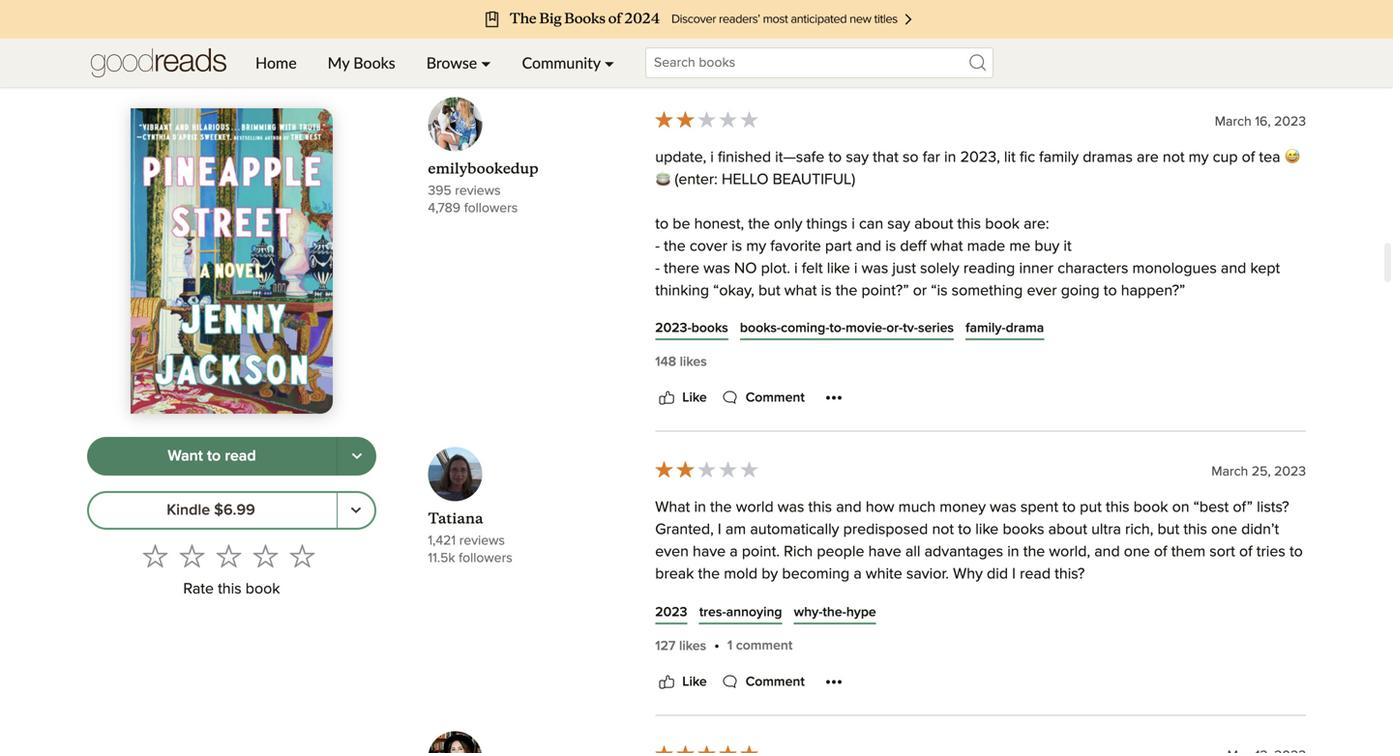 Task type: vqa. For each thing, say whether or not it's contained in the screenshot.
to
yes



Task type: describe. For each thing, give the bounding box(es) containing it.
want to read button
[[87, 437, 338, 476]]

this down elite
[[796, 395, 819, 410]]

on
[[1172, 500, 1190, 516]]

browse ▾
[[426, 53, 491, 72]]

tatiana 1,421 reviews 11.5k followers
[[428, 510, 512, 566]]

it's inside "if you like family drama, rich & privileged characters and don't need a ton of action in books to enjoy them, maybe it's worth checking out for yourself"
[[788, 551, 806, 566]]

like down were
[[713, 328, 736, 344]]

0 vertical spatial series
[[918, 322, 954, 335]]

no
[[708, 395, 726, 410]]

to inside "if you like family drama, rich & privileged characters and don't need a ton of action in books to enjoy them, maybe it's worth checking out for yourself"
[[1275, 528, 1288, 544]]

2 horizontal spatial characters
[[1058, 261, 1128, 277]]

browse
[[426, 53, 477, 72]]

about inside to be honest, the only things i can say about this book are: - the cover is my favorite part and is deff what made me buy it - there was no plot. i felt like i was just solely reading inner characters monologues and kept thinking "okay, but what is the point?" or "is something ever going to happen?" - there were maybe 2 interesting things that happened "plot" wise in all 300 pages - i didn't like any of the characters - i didn't really understand the point - the way the rich & elite behaved in this book made my stomach hurt - i have no idea how this will be a tv series unless it's 100% reimagined, because 80% of the book is inner monologue
[[914, 217, 953, 232]]

not inside what in the world was this and how much money was spent to put this book on "best of" lists? granted, i am automatically predisposed not to like books about ultra rich, but this one didn't even have a point. rich people have all advantages in the world, and one of them sort of tries to break the mold by becoming a white savior. why did i read this?
[[932, 523, 954, 538]]

1 vertical spatial didn't
[[671, 350, 709, 366]]

rate 1 out of 5 image
[[143, 544, 168, 569]]

i down the 148
[[664, 395, 667, 410]]

this up them
[[1184, 523, 1207, 538]]

my books link
[[312, 39, 411, 87]]

march for emilybookedup
[[1215, 115, 1252, 129]]

stomach
[[1034, 373, 1092, 388]]

going
[[1061, 284, 1100, 299]]

5 - from the top
[[655, 350, 660, 366]]

tv-
[[903, 322, 918, 335]]

1 vertical spatial characters
[[812, 328, 883, 344]]

why-the-hype
[[794, 606, 876, 620]]

0 horizontal spatial what
[[784, 284, 817, 299]]

reviews for tatiana
[[459, 535, 505, 548]]

1 horizontal spatial what
[[930, 239, 963, 255]]

300
[[1140, 306, 1168, 321]]

16,
[[1255, 115, 1271, 129]]

part
[[825, 239, 852, 255]]

reviews for emilybookedup
[[455, 184, 501, 198]]

a inside "if you like family drama, rich & privileged characters and don't need a ton of action in books to enjoy them, maybe it's worth checking out for yourself"
[[1113, 528, 1121, 544]]

pages
[[1172, 306, 1214, 321]]

finished
[[718, 150, 771, 166]]

this down list
[[808, 500, 832, 516]]

2 as from the left
[[900, 484, 915, 499]]

1 vertical spatial one
[[1124, 545, 1150, 560]]

rich inside "if you like family drama, rich & privileged characters and don't need a ton of action in books to enjoy them, maybe it's worth checking out for yourself"
[[817, 528, 842, 544]]

hurt
[[1096, 373, 1123, 388]]

march 16, 2023
[[1215, 115, 1306, 129]]

only
[[774, 217, 802, 232]]

readers
[[977, 462, 1029, 477]]

i right felt
[[854, 261, 858, 277]]

world
[[736, 500, 774, 516]]

in inside 'update, i finished it—safe to say that so far in 2023, lit fic family dramas are not my cup of tea 😅 🍵 (enter: hello beautiful)'
[[944, 150, 956, 166]]

127 likes
[[655, 640, 706, 654]]

all inside to be honest, the only things i can say about this book are: - the cover is my favorite part and is deff what made me buy it - there was no plot. i felt like i was just solely reading inner characters monologues and kept thinking "okay, but what is the point?" or "is something ever going to happen?" - there were maybe 2 interesting things that happened "plot" wise in all 300 pages - i didn't like any of the characters - i didn't really understand the point - the way the rich & elite behaved in this book made my stomach hurt - i have no idea how this will be a tv series unless it's 100% reimagined, because 80% of the book is inner monologue
[[1121, 306, 1136, 321]]

worth
[[810, 551, 849, 566]]

have down privileged
[[868, 545, 901, 560]]

to left put at the right
[[1062, 500, 1076, 516]]

a left white
[[854, 567, 862, 583]]

1 comment button for 127 likes
[[727, 635, 793, 658]]

far
[[923, 150, 940, 166]]

likes for 127 likes
[[679, 640, 706, 654]]

1 horizontal spatial be
[[849, 395, 867, 410]]

the down 148 likes button
[[664, 373, 686, 388]]

11.5k
[[428, 552, 455, 566]]

like down part
[[827, 261, 850, 277]]

this down tv-
[[902, 373, 926, 388]]

was down bookclub
[[990, 500, 1017, 516]]

2 vertical spatial my
[[1010, 373, 1030, 388]]

😅
[[1285, 150, 1300, 166]]

in up did
[[1007, 545, 1019, 560]]

0 vertical spatial be
[[673, 217, 690, 232]]

rate 5 out of 5 image
[[290, 544, 315, 569]]

unless
[[944, 395, 987, 410]]

elite
[[789, 373, 818, 388]]

profile image for emilybookedup. image
[[428, 97, 482, 152]]

followers for tatiana
[[459, 552, 512, 566]]

to down 🍵
[[655, 217, 669, 232]]

1 vertical spatial inner
[[708, 417, 743, 433]]

and down ultra
[[1094, 545, 1120, 560]]

was down bestseller
[[778, 500, 804, 516]]

home
[[255, 53, 297, 72]]

all that aside, clearly this is is a buzzy book and readers are picking it up and talking about it—it made the nyt bestseller list as well as a gma bookclub pick!
[[655, 462, 1296, 499]]

book inside all that aside, clearly this is is a buzzy book and readers are picking it up and talking about it—it made the nyt bestseller list as well as a gma bookclub pick!
[[909, 462, 944, 477]]

the up the interesting
[[836, 284, 858, 299]]

happened
[[955, 306, 1024, 321]]

i left felt
[[794, 261, 798, 277]]

but inside to be honest, the only things i can say about this book are: - the cover is my favorite part and is deff what made me buy it - there was no plot. i felt like i was just solely reading inner characters monologues and kept thinking "okay, but what is the point?" or "is something ever going to happen?" - there were maybe 2 interesting things that happened "plot" wise in all 300 pages - i didn't like any of the characters - i didn't really understand the point - the way the rich & elite behaved in this book made my stomach hurt - i have no idea how this will be a tv series unless it's 100% reimagined, because 80% of the book is inner monologue
[[758, 284, 780, 299]]

me
[[1009, 239, 1031, 255]]

the left only
[[748, 217, 770, 232]]

it inside all that aside, clearly this is is a buzzy book and readers are picking it up and talking about it—it made the nyt bestseller list as well as a gma bookclub pick!
[[1112, 462, 1120, 477]]

this up ultra
[[1106, 500, 1130, 516]]

the left cover
[[664, 239, 686, 255]]

like inside 'review by chris' element
[[682, 41, 707, 55]]

books inside "if you like family drama, rich & privileged characters and don't need a ton of action in books to enjoy them, maybe it's worth checking out for yourself"
[[1229, 528, 1271, 544]]

7 - from the top
[[655, 395, 660, 410]]

the down don't
[[1023, 545, 1045, 560]]

bookclub
[[969, 484, 1033, 499]]

2023 for tatiana
[[1274, 465, 1306, 479]]

interesting
[[804, 306, 876, 321]]

0 vertical spatial made
[[967, 239, 1005, 255]]

162 likes button
[[655, 3, 707, 22]]

🍵
[[655, 172, 671, 188]]

books-
[[740, 322, 781, 335]]

to inside 'update, i finished it—safe to say that so far in 2023, lit fic family dramas are not my cup of tea 😅 🍵 (enter: hello beautiful)'
[[828, 150, 842, 166]]

comment for 162 likes
[[737, 5, 794, 18]]

money
[[940, 500, 986, 516]]

becoming
[[782, 567, 850, 583]]

tries
[[1257, 545, 1286, 560]]

white
[[866, 567, 902, 583]]

127
[[655, 640, 676, 654]]

for
[[944, 551, 963, 566]]

read inside what in the world was this and how much money was spent to put this book on "best of" lists? granted, i am automatically predisposed not to like books about ultra rich, but this one didn't even have a point. rich people have all advantages in the world, and one of them sort of tries to break the mold by becoming a white savior. why did i read this?
[[1020, 567, 1051, 583]]

emilybookedup 395 reviews 4,789 followers
[[428, 160, 538, 215]]

review by tatiana element
[[428, 448, 1306, 732]]

buzzy
[[865, 462, 905, 477]]

0 vertical spatial didn't
[[671, 328, 709, 344]]

was up point?"
[[862, 261, 888, 277]]

family-drama
[[966, 322, 1044, 335]]

update, i finished it—safe to say that so far in 2023, lit fic family dramas are not my cup of tea 😅 🍵 (enter: hello beautiful)
[[655, 150, 1300, 188]]

rating 0 out of 5 group
[[137, 538, 321, 575]]

community ▾ link
[[506, 39, 630, 87]]

hype
[[846, 606, 876, 620]]

0 horizontal spatial books
[[692, 322, 728, 335]]

can
[[859, 217, 883, 232]]

1 horizontal spatial one
[[1211, 523, 1237, 538]]

made inside all that aside, clearly this is is a buzzy book and readers are picking it up and talking about it—it made the nyt bestseller list as well as a gma bookclub pick!
[[655, 484, 694, 499]]

idea
[[730, 395, 759, 410]]

this?
[[1055, 567, 1085, 583]]

update,
[[655, 150, 706, 166]]

deff
[[900, 239, 927, 255]]

of left them
[[1154, 545, 1167, 560]]

the up behaved
[[835, 350, 857, 366]]

148
[[655, 356, 676, 369]]

my for favorite
[[746, 239, 766, 255]]

really
[[713, 350, 750, 366]]

kindle $6.99
[[167, 503, 255, 518]]

like for emilybookedup
[[682, 391, 707, 405]]

books inside what in the world was this and how much money was spent to put this book on "best of" lists? granted, i am automatically predisposed not to like books about ultra rich, but this one didn't even have a point. rich people have all advantages in the world, and one of them sort of tries to break the mold by becoming a white savior. why did i read this?
[[1003, 523, 1044, 538]]

privileged
[[860, 528, 927, 544]]

comment for emilybookedup
[[746, 391, 805, 405]]

ultra
[[1091, 523, 1121, 538]]

book up me
[[985, 217, 1020, 232]]

of right sort
[[1239, 545, 1253, 560]]

gma
[[931, 484, 965, 499]]

1 for 162 likes
[[728, 5, 733, 18]]

action
[[1168, 528, 1209, 544]]

read inside button
[[225, 449, 256, 464]]

1 comment for 127 likes
[[727, 640, 793, 653]]

family inside 'update, i finished it—safe to say that so far in 2023, lit fic family dramas are not my cup of tea 😅 🍵 (enter: hello beautiful)'
[[1039, 150, 1079, 166]]

family-
[[966, 322, 1006, 335]]

out
[[918, 551, 940, 566]]

browse ▾ link
[[411, 39, 506, 87]]

and down list
[[836, 500, 862, 516]]

1 horizontal spatial things
[[880, 306, 921, 321]]

point.
[[742, 545, 780, 560]]

rating 2 out of 5 image for emilybookedup
[[653, 109, 760, 130]]

this right rate
[[218, 582, 242, 597]]

a down am
[[730, 545, 738, 560]]

likes for 148 likes
[[680, 356, 707, 369]]

review by emilybookedup element
[[428, 97, 1306, 566]]

in right wise
[[1105, 306, 1117, 321]]

series inside to be honest, the only things i can say about this book are: - the cover is my favorite part and is deff what made me buy it - there was no plot. i felt like i was just solely reading inner characters monologues and kept thinking "okay, but what is the point?" or "is something ever going to happen?" - there were maybe 2 interesting things that happened "plot" wise in all 300 pages - i didn't like any of the characters - i didn't really understand the point - the way the rich & elite behaved in this book made my stomach hurt - i have no idea how this will be a tv series unless it's 100% reimagined, because 80% of the book is inner monologue
[[899, 395, 940, 410]]

home image
[[91, 39, 226, 87]]

family-drama link
[[966, 319, 1044, 338]]

clearly
[[748, 462, 792, 477]]

family inside "if you like family drama, rich & privileged characters and don't need a ton of action in books to enjoy them, maybe it's worth checking out for yourself"
[[723, 528, 763, 544]]

(enter:
[[675, 172, 718, 188]]

granted,
[[655, 523, 714, 538]]

to right tries
[[1290, 545, 1303, 560]]

2 - from the top
[[655, 261, 660, 277]]

well
[[869, 484, 896, 499]]

review by alexandra roselyn element
[[428, 732, 1306, 754]]

to up advantages at right
[[958, 523, 971, 538]]

kindle $6.99 link
[[87, 491, 338, 530]]

rich inside to be honest, the only things i can say about this book are: - the cover is my favorite part and is deff what made me buy it - there was no plot. i felt like i was just solely reading inner characters monologues and kept thinking "okay, but what is the point?" or "is something ever going to happen?" - there were maybe 2 interesting things that happened "plot" wise in all 300 pages - i didn't like any of the characters - i didn't really understand the point - the way the rich & elite behaved in this book made my stomach hurt - i have no idea how this will be a tv series unless it's 100% reimagined, because 80% of the book is inner monologue
[[747, 373, 771, 388]]

0 vertical spatial i
[[718, 523, 721, 538]]

because
[[1137, 395, 1195, 410]]

i inside 'update, i finished it—safe to say that so far in 2023, lit fic family dramas are not my cup of tea 😅 🍵 (enter: hello beautiful)'
[[710, 150, 714, 166]]

the inside all that aside, clearly this is is a buzzy book and readers are picking it up and talking about it—it made the nyt bestseller list as well as a gma bookclub pick!
[[697, 484, 719, 499]]

that inside 'update, i finished it—safe to say that so far in 2023, lit fic family dramas are not my cup of tea 😅 🍵 (enter: hello beautiful)'
[[873, 150, 899, 166]]

kept
[[1250, 261, 1280, 277]]

rate 4 out of 5 image
[[253, 544, 278, 569]]

did
[[987, 567, 1008, 583]]

am
[[725, 523, 746, 538]]

the down nyt
[[710, 500, 732, 516]]

rating 5 out of 5 image
[[653, 744, 760, 754]]

why
[[953, 567, 983, 583]]

a left buzzy
[[853, 462, 862, 477]]

like button for emilybookedup
[[655, 387, 707, 410]]

and left the kept
[[1221, 261, 1246, 277]]

about inside what in the world was this and how much money was spent to put this book on "best of" lists? granted, i am automatically predisposed not to like books about ultra rich, but this one didn't even have a point. rich people have all advantages in the world, and one of them sort of tries to break the mold by becoming a white savior. why did i read this?
[[1048, 523, 1087, 538]]

like inside what in the world was this and how much money was spent to put this book on "best of" lists? granted, i am automatically predisposed not to like books about ultra rich, but this one didn't even have a point. rich people have all advantages in the world, and one of them sort of tries to break the mold by becoming a white savior. why did i read this?
[[975, 523, 999, 538]]

4 - from the top
[[655, 328, 660, 344]]

1 horizontal spatial i
[[1012, 567, 1016, 583]]

the down really
[[721, 373, 743, 388]]

how inside what in the world was this and how much money was spent to put this book on "best of" lists? granted, i am automatically predisposed not to like books about ultra rich, but this one didn't even have a point. rich people have all advantages in the world, and one of them sort of tries to break the mold by becoming a white savior. why did i read this?
[[866, 500, 894, 516]]

to-
[[830, 322, 846, 335]]

say inside 'update, i finished it—safe to say that so far in 2023, lit fic family dramas are not my cup of tea 😅 🍵 (enter: hello beautiful)'
[[846, 150, 869, 166]]

like button for tatiana
[[655, 671, 707, 694]]

was down cover
[[703, 261, 730, 277]]

review by chris element
[[428, 0, 1306, 97]]

0 horizontal spatial things
[[806, 217, 848, 232]]

were
[[703, 306, 737, 321]]



Task type: locate. For each thing, give the bounding box(es) containing it.
tv
[[883, 395, 895, 410]]

kindle
[[167, 503, 210, 518]]

read up the $6.99
[[225, 449, 256, 464]]

books up tries
[[1229, 528, 1271, 544]]

2 horizontal spatial about
[[1224, 462, 1263, 477]]

like up them,
[[696, 528, 719, 544]]

1 comment button from the top
[[719, 36, 805, 60]]

maybe up by
[[738, 551, 784, 566]]

it's inside to be honest, the only things i can say about this book are: - the cover is my favorite part and is deff what made me buy it - there was no plot. i felt like i was just solely reading inner characters monologues and kept thinking "okay, but what is the point?" or "is something ever going to happen?" - there were maybe 2 interesting things that happened "plot" wise in all 300 pages - i didn't like any of the characters - i didn't really understand the point - the way the rich & elite behaved in this book made my stomach hurt - i have no idea how this will be a tv series unless it's 100% reimagined, because 80% of the book is inner monologue
[[991, 395, 1010, 410]]

likes inside review by emilybookedup element
[[680, 356, 707, 369]]

comment inside 'review by chris' element
[[737, 5, 794, 18]]

"okay,
[[713, 284, 754, 299]]

reviews inside emilybookedup 395 reviews 4,789 followers
[[455, 184, 501, 198]]

about inside all that aside, clearly this is is a buzzy book and readers are picking it up and talking about it—it made the nyt bestseller list as well as a gma bookclub pick!
[[1224, 462, 1263, 477]]

0 vertical spatial comment
[[746, 41, 805, 55]]

reviews inside 'tatiana 1,421 reviews 11.5k followers'
[[459, 535, 505, 548]]

book up rich,
[[1134, 500, 1168, 516]]

not down money
[[932, 523, 954, 538]]

1 vertical spatial it's
[[788, 551, 806, 566]]

be up cover
[[673, 217, 690, 232]]

1 vertical spatial there
[[664, 306, 700, 321]]

are inside 'update, i finished it—safe to say that so far in 2023, lit fic family dramas are not my cup of tea 😅 🍵 (enter: hello beautiful)'
[[1137, 150, 1159, 166]]

like inside review by tatiana element
[[682, 676, 707, 689]]

comment button for emilybookedup
[[719, 387, 805, 410]]

there up thinking
[[664, 261, 700, 277]]

0 horizontal spatial inner
[[708, 417, 743, 433]]

pick!
[[1037, 484, 1068, 499]]

0 vertical spatial 1 comment button
[[728, 1, 794, 23]]

1 like button from the top
[[655, 36, 707, 60]]

3 comment from the top
[[746, 676, 805, 689]]

1 like from the top
[[682, 41, 707, 55]]

0 horizontal spatial as
[[850, 484, 865, 499]]

1 vertical spatial i
[[1012, 567, 1016, 583]]

0 vertical spatial things
[[806, 217, 848, 232]]

one down ton at the right of the page
[[1124, 545, 1150, 560]]

it inside to be honest, the only things i can say about this book are: - the cover is my favorite part and is deff what made me buy it - there was no plot. i felt like i was just solely reading inner characters monologues and kept thinking "okay, but what is the point?" or "is something ever going to happen?" - there were maybe 2 interesting things that happened "plot" wise in all 300 pages - i didn't like any of the characters - i didn't really understand the point - the way the rich & elite behaved in this book made my stomach hurt - i have no idea how this will be a tv series unless it's 100% reimagined, because 80% of the book is inner monologue
[[1064, 239, 1072, 255]]

0 horizontal spatial about
[[914, 217, 953, 232]]

book inside what in the world was this and how much money was spent to put this book on "best of" lists? granted, i am automatically predisposed not to like books about ultra rich, but this one didn't even have a point. rich people have all advantages in the world, and one of them sort of tries to break the mold by becoming a white savior. why did i read this?
[[1134, 500, 1168, 516]]

0 vertical spatial but
[[758, 284, 780, 299]]

0 vertical spatial like
[[682, 41, 707, 55]]

all inside what in the world was this and how much money was spent to put this book on "best of" lists? granted, i am automatically predisposed not to like books about ultra rich, but this one didn't even have a point. rich people have all advantages in the world, and one of them sort of tries to break the mold by becoming a white savior. why did i read this?
[[905, 545, 921, 560]]

0 vertical spatial maybe
[[741, 306, 787, 321]]

be down behaved
[[849, 395, 867, 410]]

i right did
[[1012, 567, 1016, 583]]

what up the solely
[[930, 239, 963, 255]]

3 like from the top
[[682, 676, 707, 689]]

that left so
[[873, 150, 899, 166]]

as
[[850, 484, 865, 499], [900, 484, 915, 499]]

to right going
[[1104, 284, 1117, 299]]

or-
[[886, 322, 903, 335]]

tatiana link
[[428, 510, 483, 528]]

2 vertical spatial like
[[682, 676, 707, 689]]

0 vertical spatial all
[[1121, 306, 1136, 321]]

likes inside review by tatiana element
[[679, 640, 706, 654]]

are inside all that aside, clearly this is is a buzzy book and readers are picking it up and talking about it—it made the nyt bestseller list as well as a gma bookclub pick!
[[1033, 462, 1055, 477]]

are:
[[1024, 217, 1049, 232]]

are
[[1137, 150, 1159, 166], [1033, 462, 1055, 477]]

1 horizontal spatial books
[[1003, 523, 1044, 538]]

enjoy
[[655, 551, 692, 566]]

2023 inside review by emilybookedup element
[[1274, 115, 1306, 129]]

how inside to be honest, the only things i can say about this book are: - the cover is my favorite part and is deff what made me buy it - there was no plot. i felt like i was just solely reading inner characters monologues and kept thinking "okay, but what is the point?" or "is something ever going to happen?" - there were maybe 2 interesting things that happened "plot" wise in all 300 pages - i didn't like any of the characters - i didn't really understand the point - the way the rich & elite behaved in this book made my stomach hurt - i have no idea how this will be a tv series unless it's 100% reimagined, because 80% of the book is inner monologue
[[763, 395, 792, 410]]

say inside to be honest, the only things i can say about this book are: - the cover is my favorite part and is deff what made me buy it - there was no plot. i felt like i was just solely reading inner characters monologues and kept thinking "okay, but what is the point?" or "is something ever going to happen?" - there were maybe 2 interesting things that happened "plot" wise in all 300 pages - i didn't like any of the characters - i didn't really understand the point - the way the rich & elite behaved in this book made my stomach hurt - i have no idea how this will be a tv series unless it's 100% reimagined, because 80% of the book is inner monologue
[[887, 217, 910, 232]]

honest,
[[694, 217, 744, 232]]

1 comment inside 'review by chris' element
[[728, 5, 794, 18]]

0 horizontal spatial but
[[758, 284, 780, 299]]

a up much
[[919, 484, 927, 499]]

to be honest, the only things i can say about this book are: - the cover is my favorite part and is deff what made me buy it - there was no plot. i felt like i was just solely reading inner characters monologues and kept thinking "okay, but what is the point?" or "is something ever going to happen?" - there were maybe 2 interesting things that happened "plot" wise in all 300 pages - i didn't like any of the characters - i didn't really understand the point - the way the rich & elite behaved in this book made my stomach hurt - i have no idea how this will be a tv series unless it's 100% reimagined, because 80% of the book is inner monologue
[[655, 217, 1280, 433]]

rating 2 out of 5 image up update,
[[653, 109, 760, 130]]

to up 'beautiful)' at top right
[[828, 150, 842, 166]]

of right any
[[769, 328, 782, 344]]

likes for 162 likes
[[680, 5, 707, 19]]

comment inside review by tatiana element
[[746, 676, 805, 689]]

my for cup
[[1189, 150, 1209, 166]]

even
[[655, 545, 689, 560]]

0 vertical spatial like button
[[655, 36, 707, 60]]

2 vertical spatial likes
[[679, 640, 706, 654]]

0 vertical spatial read
[[225, 449, 256, 464]]

like down 162 likes button in the top of the page
[[682, 41, 707, 55]]

like button down 127 likes button
[[655, 671, 707, 694]]

rate 2 out of 5 image
[[179, 544, 205, 569]]

2 horizontal spatial books
[[1229, 528, 1271, 544]]

0 vertical spatial what
[[930, 239, 963, 255]]

in up granted,
[[694, 500, 706, 516]]

▾ for browse ▾
[[481, 53, 491, 72]]

that down "is
[[925, 306, 951, 321]]

0 vertical spatial say
[[846, 150, 869, 166]]

2023,
[[960, 150, 1000, 166]]

people
[[817, 545, 864, 560]]

1 horizontal spatial my
[[1010, 373, 1030, 388]]

automatically
[[750, 523, 839, 538]]

family right the "fic"
[[1039, 150, 1079, 166]]

in up 'tv'
[[886, 373, 898, 388]]

like button down 148 likes button
[[655, 387, 707, 410]]

2 like from the top
[[682, 391, 707, 405]]

march for tatiana
[[1212, 465, 1248, 479]]

to inside the "want to read" button
[[207, 449, 221, 464]]

this up reading
[[957, 217, 981, 232]]

march inside review by emilybookedup element
[[1215, 115, 1252, 129]]

3 - from the top
[[655, 306, 660, 321]]

0 vertical spatial about
[[914, 217, 953, 232]]

0 vertical spatial comment button
[[719, 36, 805, 60]]

2 horizontal spatial all
[[1121, 306, 1136, 321]]

break
[[655, 567, 694, 583]]

book inside rate this book element
[[246, 582, 280, 597]]

0 vertical spatial one
[[1211, 523, 1237, 538]]

of right 80%
[[1233, 395, 1246, 410]]

home link
[[240, 39, 312, 87]]

i down the 2023-
[[664, 350, 667, 366]]

comment up search by book title or isbn text box
[[737, 5, 794, 18]]

like inside review by emilybookedup element
[[682, 391, 707, 405]]

march inside review by tatiana element
[[1212, 465, 1248, 479]]

like
[[827, 261, 850, 277], [713, 328, 736, 344], [975, 523, 999, 538], [696, 528, 719, 544]]

rich
[[784, 545, 813, 560]]

say up 'beautiful)' at top right
[[846, 150, 869, 166]]

advantages
[[924, 545, 1003, 560]]

None search field
[[630, 47, 1009, 78]]

2 vertical spatial like button
[[655, 671, 707, 694]]

wise
[[1070, 306, 1101, 321]]

2 rating 2 out of 5 image from the top
[[653, 459, 760, 480]]

0 horizontal spatial ▾
[[481, 53, 491, 72]]

& inside to be honest, the only things i can say about this book are: - the cover is my favorite part and is deff what made me buy it - there was no plot. i felt like i was just solely reading inner characters monologues and kept thinking "okay, but what is the point?" or "is something ever going to happen?" - there were maybe 2 interesting things that happened "plot" wise in all 300 pages - i didn't like any of the characters - i didn't really understand the point - the way the rich & elite behaved in this book made my stomach hurt - i have no idea how this will be a tv series unless it's 100% reimagined, because 80% of the book is inner monologue
[[775, 373, 785, 388]]

1 vertical spatial comment
[[736, 640, 793, 653]]

rating 2 out of 5 image for tatiana
[[653, 459, 760, 480]]

comment inside review by emilybookedup element
[[746, 391, 805, 405]]

2 there from the top
[[664, 306, 700, 321]]

why-
[[794, 606, 823, 620]]

maybe inside "if you like family drama, rich & privileged characters and don't need a ton of action in books to enjoy them, maybe it's worth checking out for yourself"
[[738, 551, 784, 566]]

drama,
[[767, 528, 813, 544]]

made up unless
[[968, 373, 1006, 388]]

in inside "if you like family drama, rich & privileged characters and don't need a ton of action in books to enjoy them, maybe it's worth checking out for yourself"
[[1213, 528, 1225, 544]]

0 horizontal spatial it
[[1064, 239, 1072, 255]]

thinking
[[655, 284, 709, 299]]

1 vertical spatial maybe
[[738, 551, 784, 566]]

1 vertical spatial like button
[[655, 387, 707, 410]]

like down 127 likes button
[[682, 676, 707, 689]]

that left aside,
[[674, 462, 700, 477]]

1 vertical spatial what
[[784, 284, 817, 299]]

1 - from the top
[[655, 239, 660, 255]]

1 inside review by tatiana element
[[727, 640, 733, 653]]

&
[[775, 373, 785, 388], [846, 528, 856, 544]]

nyt
[[723, 484, 753, 499]]

rating 2 out of 5 image
[[653, 109, 760, 130], [653, 459, 760, 480]]

4,789
[[428, 202, 461, 215]]

1 horizontal spatial how
[[866, 500, 894, 516]]

monologues
[[1132, 261, 1217, 277]]

how down the well
[[866, 500, 894, 516]]

"plot"
[[1028, 306, 1066, 321]]

1 down the tres-annoying "link"
[[727, 640, 733, 653]]

3 like button from the top
[[655, 671, 707, 694]]

made up reading
[[967, 239, 1005, 255]]

rating 2 out of 5 image up nyt
[[653, 459, 760, 480]]

things up part
[[806, 217, 848, 232]]

0 horizontal spatial one
[[1124, 545, 1150, 560]]

rich up 'idea'
[[747, 373, 771, 388]]

i
[[718, 523, 721, 538], [1012, 567, 1016, 583]]

there
[[664, 261, 700, 277], [664, 306, 700, 321]]

put
[[1080, 500, 1102, 516]]

likes inside 'review by chris' element
[[680, 5, 707, 19]]

2 ▾ from the left
[[604, 53, 614, 72]]

like up yourself
[[975, 523, 999, 538]]

1 vertical spatial say
[[887, 217, 910, 232]]

1 vertical spatial 1 comment button
[[727, 635, 793, 658]]

1 there from the top
[[664, 261, 700, 277]]

1 vertical spatial are
[[1033, 462, 1055, 477]]

0 vertical spatial 1 comment
[[728, 5, 794, 18]]

march 25, 2023
[[1212, 465, 1306, 479]]

there up the 2023-
[[664, 306, 700, 321]]

to
[[828, 150, 842, 166], [655, 217, 669, 232], [1104, 284, 1117, 299], [207, 449, 221, 464], [1062, 500, 1076, 516], [958, 523, 971, 538], [1275, 528, 1288, 544], [1290, 545, 1303, 560]]

0 vertical spatial my
[[1189, 150, 1209, 166]]

the
[[748, 217, 770, 232], [664, 239, 686, 255], [836, 284, 858, 299], [786, 328, 808, 344], [835, 350, 857, 366], [664, 373, 686, 388], [721, 373, 743, 388], [1250, 395, 1272, 410], [697, 484, 719, 499], [710, 500, 732, 516], [1023, 545, 1045, 560], [698, 567, 720, 583]]

1 comment button for 162 likes
[[728, 1, 794, 23]]

1 vertical spatial about
[[1224, 462, 1263, 477]]

1 comment from the top
[[746, 41, 805, 55]]

but down plot.
[[758, 284, 780, 299]]

buy
[[1035, 239, 1060, 255]]

1,421
[[428, 535, 456, 548]]

ever
[[1027, 284, 1057, 299]]

395
[[428, 184, 452, 198]]

like down way
[[682, 391, 707, 405]]

1 vertical spatial made
[[968, 373, 1006, 388]]

likes right 162
[[680, 5, 707, 19]]

rating 2 out of 5 image inside review by tatiana element
[[653, 459, 760, 480]]

1 vertical spatial 2023
[[1274, 465, 1306, 479]]

followers
[[464, 202, 518, 215], [459, 552, 512, 566]]

picking
[[1059, 462, 1108, 477]]

and right up
[[1145, 462, 1171, 477]]

25,
[[1252, 465, 1271, 479]]

1 comment button up search by book title or isbn text box
[[728, 1, 794, 23]]

book down way
[[655, 417, 690, 433]]

2 horizontal spatial that
[[925, 306, 951, 321]]

a left ton at the right of the page
[[1113, 528, 1121, 544]]

0 vertical spatial there
[[664, 261, 700, 277]]

1 comment inside review by tatiana element
[[727, 640, 793, 653]]

0 horizontal spatial rich
[[747, 373, 771, 388]]

yourself
[[967, 551, 1020, 566]]

all
[[1121, 306, 1136, 321], [655, 462, 670, 477], [905, 545, 921, 560]]

1 horizontal spatial not
[[1163, 150, 1185, 166]]

▾ for community ▾
[[604, 53, 614, 72]]

0 horizontal spatial not
[[932, 523, 954, 538]]

but inside what in the world was this and how much money was spent to put this book on "best of" lists? granted, i am automatically predisposed not to like books about ultra rich, but this one didn't even have a point. rich people have all advantages in the world, and one of them sort of tries to break the mold by becoming a white savior. why did i read this?
[[1158, 523, 1180, 538]]

comment for tatiana
[[746, 676, 805, 689]]

just
[[892, 261, 916, 277]]

1 vertical spatial but
[[1158, 523, 1180, 538]]

like inside "if you like family drama, rich & privileged characters and don't need a ton of action in books to enjoy them, maybe it's worth checking out for yourself"
[[696, 528, 719, 544]]

Search by book title or ISBN text field
[[645, 47, 994, 78]]

my left the cup
[[1189, 150, 1209, 166]]

1 inside 'review by chris' element
[[728, 5, 733, 18]]

0 horizontal spatial family
[[723, 528, 763, 544]]

to right want
[[207, 449, 221, 464]]

march left the 16,
[[1215, 115, 1252, 129]]

1 vertical spatial likes
[[680, 356, 707, 369]]

profile image for tatiana. image
[[428, 448, 482, 502]]

0 vertical spatial followers
[[464, 202, 518, 215]]

my up 100%
[[1010, 373, 1030, 388]]

0 vertical spatial &
[[775, 373, 785, 388]]

that inside to be honest, the only things i can say about this book are: - the cover is my favorite part and is deff what made me buy it - there was no plot. i felt like i was just solely reading inner characters monologues and kept thinking "okay, but what is the point?" or "is something ever going to happen?" - there were maybe 2 interesting things that happened "plot" wise in all 300 pages - i didn't like any of the characters - i didn't really understand the point - the way the rich & elite behaved in this book made my stomach hurt - i have no idea how this will be a tv series unless it's 100% reimagined, because 80% of the book is inner monologue
[[925, 306, 951, 321]]

1 horizontal spatial &
[[846, 528, 856, 544]]

not inside 'update, i finished it—safe to say that so far in 2023, lit fic family dramas are not my cup of tea 😅 🍵 (enter: hello beautiful)'
[[1163, 150, 1185, 166]]

0 horizontal spatial &
[[775, 373, 785, 388]]

didn't up tries
[[1241, 523, 1279, 538]]

predisposed
[[843, 523, 928, 538]]

what in the world was this and how much money was spent to put this book on "best of" lists? granted, i am automatically predisposed not to like books about ultra rich, but this one didn't even have a point. rich people have all advantages in the world, and one of them sort of tries to break the mold by becoming a white savior. why did i read this?
[[655, 500, 1303, 583]]

dramas
[[1083, 150, 1133, 166]]

1 vertical spatial be
[[849, 395, 867, 410]]

of left tea
[[1242, 150, 1255, 166]]

spent
[[1021, 500, 1058, 516]]

1 horizontal spatial it
[[1112, 462, 1120, 477]]

2023 up 127
[[655, 606, 687, 620]]

followers for emilybookedup
[[464, 202, 518, 215]]

2 like button from the top
[[655, 387, 707, 410]]

i up the 148
[[664, 328, 667, 344]]

movie-
[[846, 322, 886, 335]]

1 horizontal spatial read
[[1020, 567, 1051, 583]]

if
[[655, 528, 663, 544]]

book up unless
[[930, 373, 964, 388]]

tres-annoying link
[[699, 603, 782, 623]]

2 comment button from the top
[[719, 387, 805, 410]]

in
[[944, 150, 956, 166], [1105, 306, 1117, 321], [886, 373, 898, 388], [694, 500, 706, 516], [1213, 528, 1225, 544], [1007, 545, 1019, 560]]

it—it
[[1267, 462, 1296, 477]]

& inside "if you like family drama, rich & privileged characters and don't need a ton of action in books to enjoy them, maybe it's worth checking out for yourself"
[[846, 528, 856, 544]]

6 - from the top
[[655, 373, 660, 388]]

book up "gma"
[[909, 462, 944, 477]]

1 horizontal spatial about
[[1048, 523, 1087, 538]]

1 vertical spatial comment
[[746, 391, 805, 405]]

rating 2 out of 5 image inside review by emilybookedup element
[[653, 109, 760, 130]]

all inside all that aside, clearly this is is a buzzy book and readers are picking it up and talking about it—it made the nyt bestseller list as well as a gma bookclub pick!
[[655, 462, 670, 477]]

1 horizontal spatial family
[[1039, 150, 1079, 166]]

2 vertical spatial characters
[[931, 528, 1002, 544]]

1 vertical spatial rating 2 out of 5 image
[[653, 459, 760, 480]]

& left elite
[[775, 373, 785, 388]]

it's down the drama,
[[788, 551, 806, 566]]

1 vertical spatial how
[[866, 500, 894, 516]]

$6.99
[[214, 503, 255, 518]]

0 vertical spatial it's
[[991, 395, 1010, 410]]

148 likes button
[[655, 353, 707, 372]]

1 rating 2 out of 5 image from the top
[[653, 109, 760, 130]]

monologue
[[747, 417, 824, 433]]

1 horizontal spatial say
[[887, 217, 910, 232]]

my inside 'update, i finished it—safe to say that so far in 2023, lit fic family dramas are not my cup of tea 😅 🍵 (enter: hello beautiful)'
[[1189, 150, 1209, 166]]

made up what
[[655, 484, 694, 499]]

0 vertical spatial not
[[1163, 150, 1185, 166]]

1 vertical spatial 1
[[727, 640, 733, 653]]

and up "gma"
[[948, 462, 973, 477]]

1 vertical spatial things
[[880, 306, 921, 321]]

books
[[692, 322, 728, 335], [1003, 523, 1044, 538], [1229, 528, 1271, 544]]

not left the cup
[[1163, 150, 1185, 166]]

the down "2"
[[786, 328, 808, 344]]

0 vertical spatial family
[[1039, 150, 1079, 166]]

2023 link
[[655, 603, 687, 623]]

0 horizontal spatial how
[[763, 395, 792, 410]]

of inside "if you like family drama, rich & privileged characters and don't need a ton of action in books to enjoy them, maybe it's worth checking out for yourself"
[[1151, 528, 1164, 544]]

why-the-hype link
[[794, 603, 876, 623]]

1 comment for 162 likes
[[728, 5, 794, 18]]

my
[[1189, 150, 1209, 166], [746, 239, 766, 255], [1010, 373, 1030, 388]]

it
[[1064, 239, 1072, 255], [1112, 462, 1120, 477]]

maybe inside to be honest, the only things i can say about this book are: - the cover is my favorite part and is deff what made me buy it - there was no plot. i felt like i was just solely reading inner characters monologues and kept thinking "okay, but what is the point?" or "is something ever going to happen?" - there were maybe 2 interesting things that happened "plot" wise in all 300 pages - i didn't like any of the characters - i didn't really understand the point - the way the rich & elite behaved in this book made my stomach hurt - i have no idea how this will be a tv series unless it's 100% reimagined, because 80% of the book is inner monologue
[[741, 306, 787, 321]]

but down on
[[1158, 523, 1180, 538]]

it's left 100%
[[991, 395, 1010, 410]]

0 vertical spatial are
[[1137, 150, 1159, 166]]

1 horizontal spatial characters
[[931, 528, 1002, 544]]

comment inside review by tatiana element
[[736, 640, 793, 653]]

my up no
[[746, 239, 766, 255]]

characters inside "if you like family drama, rich & privileged characters and don't need a ton of action in books to enjoy them, maybe it's worth checking out for yourself"
[[931, 528, 1002, 544]]

comment button inside 'review by chris' element
[[719, 36, 805, 60]]

0 vertical spatial how
[[763, 395, 792, 410]]

▾ right browse
[[481, 53, 491, 72]]

this inside all that aside, clearly this is is a buzzy book and readers are picking it up and talking about it—it made the nyt bestseller list as well as a gma bookclub pick!
[[796, 462, 820, 477]]

comment inside 'review by chris' element
[[746, 41, 805, 55]]

list
[[827, 484, 846, 499]]

rich up people
[[817, 528, 842, 544]]

rate 3 out of 5 image
[[216, 544, 241, 569]]

0 vertical spatial that
[[873, 150, 899, 166]]

1 horizontal spatial ▾
[[604, 53, 614, 72]]

one
[[1211, 523, 1237, 538], [1124, 545, 1150, 560]]

you
[[667, 528, 692, 544]]

1 as from the left
[[850, 484, 865, 499]]

followers inside 'tatiana 1,421 reviews 11.5k followers'
[[459, 552, 512, 566]]

comment
[[737, 5, 794, 18], [736, 640, 793, 653]]

books down were
[[692, 322, 728, 335]]

comment button inside review by tatiana element
[[719, 671, 805, 694]]

comment button inside review by emilybookedup element
[[719, 387, 805, 410]]

and down can
[[856, 239, 881, 255]]

i left can
[[852, 217, 855, 232]]

tatiana
[[428, 510, 483, 528]]

any
[[740, 328, 765, 344]]

0 horizontal spatial all
[[655, 462, 670, 477]]

series down "is
[[918, 322, 954, 335]]

all down privileged
[[905, 545, 921, 560]]

this up bestseller
[[796, 462, 820, 477]]

comment for 127 likes
[[736, 640, 793, 653]]

1 horizontal spatial that
[[873, 150, 899, 166]]

what
[[655, 500, 690, 516]]

all up what
[[655, 462, 670, 477]]

are right the dramas
[[1137, 150, 1159, 166]]

148 likes
[[655, 356, 707, 369]]

reimagined,
[[1053, 395, 1133, 410]]

80%
[[1199, 395, 1229, 410]]

have inside to be honest, the only things i can say about this book are: - the cover is my favorite part and is deff what made me buy it - there was no plot. i felt like i was just solely reading inner characters monologues and kept thinking "okay, but what is the point?" or "is something ever going to happen?" - there were maybe 2 interesting things that happened "plot" wise in all 300 pages - i didn't like any of the characters - i didn't really understand the point - the way the rich & elite behaved in this book made my stomach hurt - i have no idea how this will be a tv series unless it's 100% reimagined, because 80% of the book is inner monologue
[[671, 395, 704, 410]]

fic
[[1020, 150, 1035, 166]]

and up yourself
[[1006, 528, 1032, 544]]

way
[[690, 373, 717, 388]]

rich
[[747, 373, 771, 388], [817, 528, 842, 544]]

in up sort
[[1213, 528, 1225, 544]]

rate this book element
[[87, 538, 376, 605]]

1 ▾ from the left
[[481, 53, 491, 72]]

1 horizontal spatial inner
[[1019, 261, 1054, 277]]

1 horizontal spatial as
[[900, 484, 915, 499]]

to up tries
[[1275, 528, 1288, 544]]

2 vertical spatial 2023
[[655, 606, 687, 620]]

are up pick!
[[1033, 462, 1055, 477]]

a left 'tv'
[[871, 395, 879, 410]]

1 horizontal spatial but
[[1158, 523, 1180, 538]]

will
[[823, 395, 845, 410]]

0 vertical spatial characters
[[1058, 261, 1128, 277]]

comment
[[746, 41, 805, 55], [746, 391, 805, 405], [746, 676, 805, 689]]

127 likes button
[[655, 637, 706, 657]]

3 comment button from the top
[[719, 671, 805, 694]]

of
[[1242, 150, 1255, 166], [769, 328, 782, 344], [1233, 395, 1246, 410], [1151, 528, 1164, 544], [1154, 545, 1167, 560], [1239, 545, 1253, 560]]

a inside to be honest, the only things i can say about this book are: - the cover is my favorite part and is deff what made me buy it - there was no plot. i felt like i was just solely reading inner characters monologues and kept thinking "okay, but what is the point?" or "is something ever going to happen?" - there were maybe 2 interesting things that happened "plot" wise in all 300 pages - i didn't like any of the characters - i didn't really understand the point - the way the rich & elite behaved in this book made my stomach hurt - i have no idea how this will be a tv series unless it's 100% reimagined, because 80% of the book is inner monologue
[[871, 395, 879, 410]]

have down granted,
[[693, 545, 726, 560]]

1 comment
[[728, 5, 794, 18], [727, 640, 793, 653]]

that inside all that aside, clearly this is is a buzzy book and readers are picking it up and talking about it—it made the nyt bestseller list as well as a gma bookclub pick!
[[674, 462, 700, 477]]

didn't up 148 likes at the top
[[671, 328, 709, 344]]

book
[[985, 217, 1020, 232], [930, 373, 964, 388], [655, 417, 690, 433], [909, 462, 944, 477], [1134, 500, 1168, 516], [246, 582, 280, 597]]

books down 'spent'
[[1003, 523, 1044, 538]]

1 comment button
[[728, 1, 794, 23], [727, 635, 793, 658]]

1 vertical spatial followers
[[459, 552, 512, 566]]

and inside "if you like family drama, rich & privileged characters and don't need a ton of action in books to enjoy them, maybe it's worth checking out for yourself"
[[1006, 528, 1032, 544]]

like for tatiana
[[682, 676, 707, 689]]

followers inside emilybookedup 395 reviews 4,789 followers
[[464, 202, 518, 215]]

comment button for tatiana
[[719, 671, 805, 694]]

of inside 'update, i finished it—safe to say that so far in 2023, lit fic family dramas are not my cup of tea 😅 🍵 (enter: hello beautiful)'
[[1242, 150, 1255, 166]]

didn't inside what in the world was this and how much money was spent to put this book on "best of" lists? granted, i am automatically predisposed not to like books about ultra rich, but this one didn't even have a point. rich people have all advantages in the world, and one of them sort of tries to break the mold by becoming a white savior. why did i read this?
[[1241, 523, 1279, 538]]

family up 'point.'
[[723, 528, 763, 544]]

2 horizontal spatial my
[[1189, 150, 1209, 166]]

say up the deff at the top of the page
[[887, 217, 910, 232]]

2 vertical spatial made
[[655, 484, 694, 499]]

1 for 127 likes
[[727, 640, 733, 653]]

1 vertical spatial comment button
[[719, 387, 805, 410]]

2 comment from the top
[[746, 391, 805, 405]]

2023 for emilybookedup
[[1274, 115, 1306, 129]]

tea
[[1259, 150, 1281, 166]]

the right 80%
[[1250, 395, 1272, 410]]

how up monologue
[[763, 395, 792, 410]]

the down them,
[[698, 567, 720, 583]]



